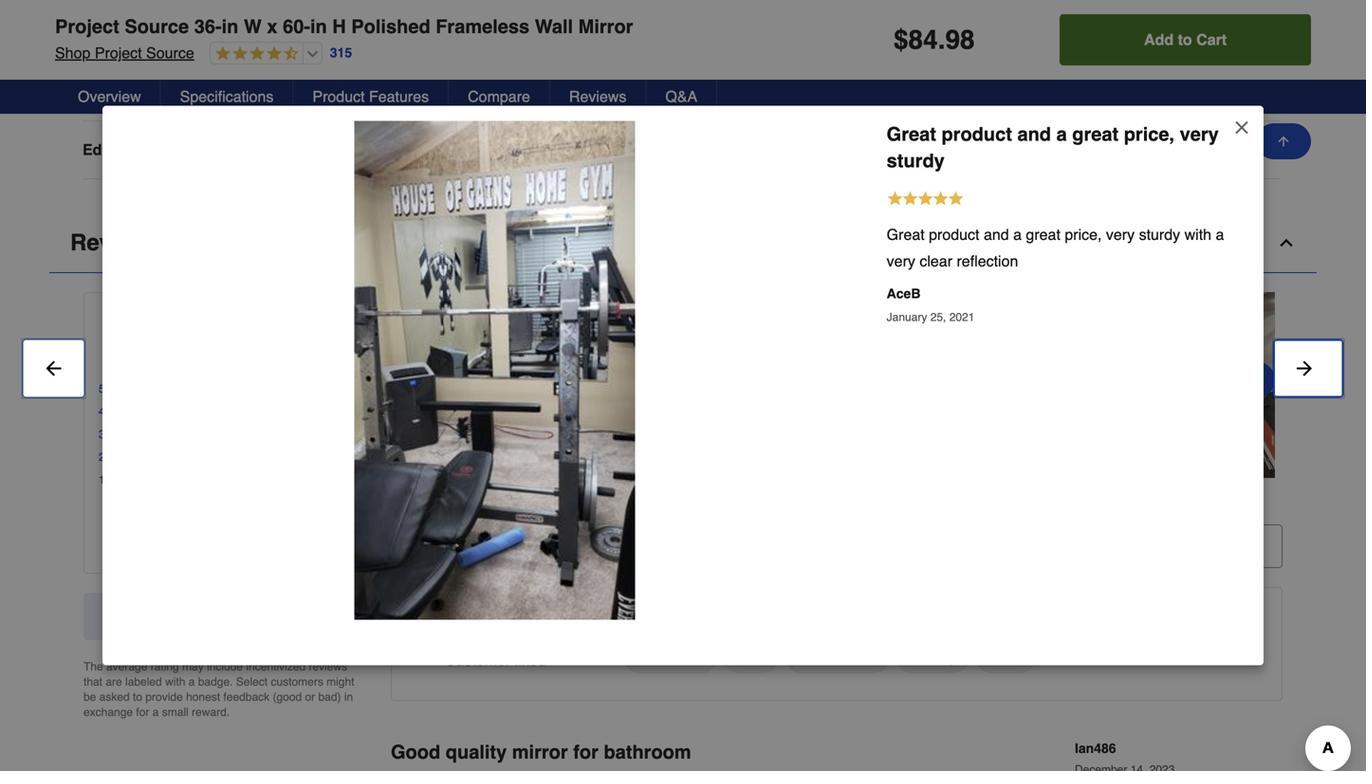 Task type: locate. For each thing, give the bounding box(es) containing it.
in left 'w'
[[222, 16, 239, 37]]

with inside the average rating may include incentivized reviews that are labeled with a badge. select customers might be asked to provide honest feedback (good or bad) in exchange for a small reward.
[[165, 675, 185, 689]]

customer up customer liked
[[411, 608, 482, 625]]

type
[[83, 25, 117, 43], [124, 141, 158, 158]]

size button
[[724, 641, 779, 674]]

shop
[[55, 44, 90, 62]]

315 customer review s
[[391, 495, 556, 512]]

in down 'might'
[[344, 691, 353, 704]]

0 horizontal spatial no
[[256, 83, 276, 100]]

very up aceb at the right of the page
[[887, 252, 916, 270]]

price, down framed
[[1065, 226, 1102, 243]]

price, for great product and a great price, very sturdy
[[1124, 123, 1175, 145]]

frame for first no frame 'cell' from the left
[[280, 83, 319, 100]]

0 vertical spatial type
[[83, 25, 117, 43]]

0 horizontal spatial very
[[887, 252, 916, 270]]

a up the 'reflection'
[[1013, 226, 1022, 243]]

0 vertical spatial customer
[[420, 495, 491, 512]]

great for great product and a great price, very sturdy
[[1072, 123, 1119, 145]]

a left framed
[[1057, 123, 1067, 145]]

1 horizontal spatial type
[[124, 141, 158, 158]]

2 horizontal spatial in
[[344, 691, 353, 704]]

feedback
[[223, 691, 270, 704]]

wall
[[535, 16, 573, 37], [256, 25, 285, 43], [527, 25, 556, 43]]

great down polystyrene
[[1072, 123, 1119, 145]]

price
[[989, 648, 1023, 666]]

1 vertical spatial and
[[984, 226, 1009, 243]]

beveled
[[527, 141, 581, 158]]

0 vertical spatial to
[[1178, 31, 1192, 48]]

0 horizontal spatial frame
[[280, 83, 319, 100]]

1 vertical spatial 315
[[391, 495, 416, 512]]

1 horizontal spatial frame
[[550, 83, 589, 100]]

315 for 315
[[330, 45, 352, 60]]

in left h at left
[[310, 16, 327, 37]]

1 horizontal spatial sturdy
[[1139, 226, 1180, 243]]

2 horizontal spatial frame
[[821, 83, 859, 100]]

great inside great product and a great price, very sturdy with a very clear reflection
[[887, 226, 925, 243]]

reviews down edge type
[[70, 230, 161, 256]]

no frame cell down "$" at the right top
[[797, 82, 954, 101]]

1 frame from the left
[[280, 83, 319, 100]]

1 horizontal spatial great
[[1072, 123, 1119, 145]]

reviews
[[569, 88, 627, 105], [70, 230, 161, 256]]

thickness button
[[624, 641, 717, 674]]

0 vertical spatial sturdy
[[887, 150, 945, 172]]

1 no from the left
[[256, 83, 276, 100]]

for right mirror
[[573, 741, 599, 763]]

project
[[55, 16, 119, 37], [95, 44, 142, 62]]

2 horizontal spatial no frame
[[797, 83, 859, 100]]

reviews button
[[550, 80, 647, 114], [49, 213, 1317, 273]]

quality
[[909, 648, 957, 666], [446, 741, 507, 763]]

no frame cell down h at left
[[256, 82, 413, 101]]

the
[[83, 660, 103, 674]]

great inside great product and a great price, very sturdy
[[887, 123, 936, 145]]

great for great product and a great price, very sturdy with a very clear reflection
[[1026, 226, 1061, 243]]

no
[[256, 83, 276, 100], [527, 83, 546, 100], [797, 83, 816, 100]]

the average rating may include incentivized reviews that are labeled with a badge. select customers might be asked to provide honest feedback (good or bad) in exchange for a small reward.
[[83, 660, 354, 719]]

0 horizontal spatial no frame cell
[[256, 82, 413, 101]]

1 vertical spatial type
[[124, 141, 158, 158]]

wall cell
[[256, 25, 413, 44], [527, 25, 683, 44]]

rating
[[151, 660, 179, 674]]

0 horizontal spatial arrow right image
[[1250, 369, 1265, 392]]

satisfaction
[[799, 648, 877, 666]]

2 wall cell from the left
[[527, 25, 683, 44]]

1 horizontal spatial no
[[527, 83, 546, 100]]

1 vertical spatial project
[[95, 44, 142, 62]]

size
[[737, 648, 766, 666]]

2 frame from the left
[[550, 83, 589, 100]]

very inside great product and a great price, very sturdy
[[1180, 123, 1219, 145]]

framed cell
[[1067, 140, 1224, 159]]

1 horizontal spatial very
[[1106, 226, 1135, 243]]

1 horizontal spatial and
[[1018, 123, 1051, 145]]

cell
[[797, 25, 954, 44], [1067, 25, 1224, 44], [256, 140, 413, 159], [797, 140, 954, 159]]

0 horizontal spatial to
[[133, 691, 142, 704]]

quality right good
[[446, 741, 507, 763]]

1 horizontal spatial quality
[[909, 648, 957, 666]]

315 up "hide filters" button
[[391, 495, 416, 512]]

1 horizontal spatial wall cell
[[527, 25, 683, 44]]

type up shop project source
[[83, 25, 117, 43]]

1 horizontal spatial no frame
[[527, 83, 589, 100]]

no for 2nd no frame 'cell'
[[527, 83, 546, 100]]

product features button
[[294, 80, 449, 114]]

to down "labeled"
[[133, 691, 142, 704]]

1 vertical spatial to
[[133, 691, 142, 704]]

arrow up image
[[1276, 134, 1291, 149]]

in inside the average rating may include incentivized reviews that are labeled with a badge. select customers might be asked to provide honest feedback (good or bad) in exchange for a small reward.
[[344, 691, 353, 704]]

1 button
[[99, 473, 345, 487]]

0 horizontal spatial no frame
[[256, 83, 319, 100]]

frame
[[83, 83, 128, 100]]

price,
[[1124, 123, 1175, 145], [1065, 226, 1102, 243]]

product
[[313, 88, 365, 105]]

sturdy for great product and a great price, very sturdy with a very clear reflection
[[1139, 226, 1180, 243]]

product inside great product and a great price, very sturdy
[[942, 123, 1012, 145]]

3 frame from the left
[[821, 83, 859, 100]]

0 horizontal spatial great
[[1026, 226, 1061, 243]]

very
[[1180, 123, 1219, 145], [1106, 226, 1135, 243], [887, 252, 916, 270]]

very left close icon
[[1180, 123, 1219, 145]]

and for great product and a great price, very sturdy
[[1018, 123, 1051, 145]]

cart
[[1197, 31, 1227, 48]]

0 vertical spatial quality
[[909, 648, 957, 666]]

0 horizontal spatial in
[[222, 16, 239, 37]]

0 vertical spatial reviews
[[569, 88, 627, 105]]

2 great from the top
[[887, 226, 925, 243]]

315
[[330, 45, 352, 60], [391, 495, 416, 512]]

q&a
[[666, 88, 698, 105]]

2 no from the left
[[527, 83, 546, 100]]

a down provide
[[152, 706, 159, 719]]

0 vertical spatial with
[[1185, 226, 1212, 243]]

315 for 315 customer review s
[[391, 495, 416, 512]]

to
[[1178, 31, 1192, 48], [133, 691, 142, 704]]

0 vertical spatial and
[[1018, 123, 1051, 145]]

2021
[[950, 311, 975, 324]]

aceb
[[887, 286, 921, 301]]

sturdy
[[887, 150, 945, 172], [1139, 226, 1180, 243]]

315 down h at left
[[330, 45, 352, 60]]

wall for 2nd wall cell
[[527, 25, 556, 43]]

project up frame
[[95, 44, 142, 62]]

25,
[[931, 311, 946, 324]]

0 vertical spatial for
[[136, 706, 149, 719]]

1 horizontal spatial to
[[1178, 31, 1192, 48]]

3 no from the left
[[797, 83, 816, 100]]

0 horizontal spatial reviews
[[70, 230, 161, 256]]

h
[[332, 16, 346, 37]]

and inside great product and a great price, very sturdy
[[1018, 123, 1051, 145]]

product
[[942, 123, 1012, 145], [929, 226, 980, 243]]

sturdy inside great product and a great price, very sturdy with a very clear reflection
[[1139, 226, 1180, 243]]

great for great product and a great price, very sturdy
[[887, 123, 936, 145]]

w
[[244, 16, 262, 37]]

0 vertical spatial product
[[942, 123, 1012, 145]]

with
[[1185, 226, 1212, 243], [165, 675, 185, 689]]

with down rating at the bottom left of the page
[[165, 675, 185, 689]]

source up shop project source
[[125, 16, 189, 37]]

3 no frame from the left
[[797, 83, 859, 100]]

and left framed
[[1018, 123, 1051, 145]]

0 horizontal spatial 315
[[330, 45, 352, 60]]

incentivized
[[246, 660, 306, 674]]

type right the edge
[[124, 141, 158, 158]]

no for first no frame 'cell' from the left
[[256, 83, 276, 100]]

quality left price at right bottom
[[909, 648, 957, 666]]

1 horizontal spatial with
[[1185, 226, 1212, 243]]

source
[[125, 16, 189, 37], [146, 44, 194, 62]]

0 vertical spatial great
[[887, 123, 936, 145]]

sturdy inside great product and a great price, very sturdy
[[887, 150, 945, 172]]

1 vertical spatial with
[[165, 675, 185, 689]]

customer for customer liked
[[445, 652, 511, 669]]

1 vertical spatial great
[[887, 226, 925, 243]]

2 horizontal spatial very
[[1180, 123, 1219, 145]]

project up shop in the left of the page
[[55, 16, 119, 37]]

0 vertical spatial reviews button
[[550, 80, 647, 114]]

0 vertical spatial great
[[1072, 123, 1119, 145]]

very down framed cell
[[1106, 226, 1135, 243]]

1 vertical spatial sturdy
[[1139, 226, 1180, 243]]

2 vertical spatial customer
[[445, 652, 511, 669]]

84
[[909, 25, 938, 55]]

reviews up beveled cell
[[569, 88, 627, 105]]

include
[[207, 660, 243, 674]]

source up the material
[[146, 44, 194, 62]]

0 vertical spatial very
[[1180, 123, 1219, 145]]

no frame cell
[[256, 82, 413, 101], [527, 82, 683, 101], [797, 82, 954, 101]]

0 vertical spatial 315
[[330, 45, 352, 60]]

add to cart
[[1144, 31, 1227, 48]]

1 vertical spatial customer
[[411, 608, 482, 625]]

provide
[[146, 691, 183, 704]]

might
[[327, 675, 354, 689]]

frame for 2nd no frame 'cell'
[[550, 83, 589, 100]]

2 horizontal spatial no frame cell
[[797, 82, 954, 101]]

to right the add
[[1178, 31, 1192, 48]]

price, down "polystyrene" cell
[[1124, 123, 1175, 145]]

0 vertical spatial price,
[[1124, 123, 1175, 145]]

liked
[[515, 652, 546, 669]]

1 vertical spatial reviews
[[70, 230, 161, 256]]

average
[[106, 660, 147, 674]]

2
[[99, 451, 105, 464]]

1 horizontal spatial arrow right image
[[1293, 357, 1316, 380]]

2 horizontal spatial no
[[797, 83, 816, 100]]

no frame cell up beveled cell
[[527, 82, 683, 101]]

great down great product and a great price, very sturdy
[[1026, 226, 1061, 243]]

arrow right image
[[1293, 357, 1316, 380], [1250, 369, 1265, 392]]

2 no frame from the left
[[527, 83, 589, 100]]

1 vertical spatial great
[[1026, 226, 1061, 243]]

0 horizontal spatial and
[[984, 226, 1009, 243]]

0 horizontal spatial with
[[165, 675, 185, 689]]

ian486
[[1075, 741, 1116, 756]]

5 button
[[99, 382, 345, 396]]

1 horizontal spatial for
[[573, 741, 599, 763]]

frame
[[280, 83, 319, 100], [550, 83, 589, 100], [821, 83, 859, 100]]

in
[[222, 16, 239, 37], [310, 16, 327, 37], [344, 691, 353, 704]]

and inside great product and a great price, very sturdy with a very clear reflection
[[984, 226, 1009, 243]]

0 horizontal spatial price,
[[1065, 226, 1102, 243]]

1 vertical spatial very
[[1106, 226, 1135, 243]]

1 vertical spatial product
[[929, 226, 980, 243]]

0 horizontal spatial sturdy
[[887, 150, 945, 172]]

0 horizontal spatial wall cell
[[256, 25, 413, 44]]

bad)
[[318, 691, 341, 704]]

2 vertical spatial very
[[887, 252, 916, 270]]

small
[[162, 706, 189, 719]]

customer sentiment
[[411, 608, 559, 625]]

1 horizontal spatial 315
[[391, 495, 416, 512]]

review
[[496, 495, 548, 512]]

1 horizontal spatial no frame cell
[[527, 82, 683, 101]]

1 vertical spatial price,
[[1065, 226, 1102, 243]]

3 button
[[99, 428, 345, 441]]

great inside great product and a great price, very sturdy
[[1072, 123, 1119, 145]]

with left chevron up image
[[1185, 226, 1212, 243]]

1 great from the top
[[887, 123, 936, 145]]

price, inside great product and a great price, very sturdy
[[1124, 123, 1175, 145]]

hide filters
[[442, 537, 524, 555]]

0 horizontal spatial quality
[[446, 741, 507, 763]]

4
[[99, 405, 105, 418]]

and for great product and a great price, very sturdy with a very clear reflection
[[984, 226, 1009, 243]]

for down provide
[[136, 706, 149, 719]]

and up the 'reflection'
[[984, 226, 1009, 243]]

great inside great product and a great price, very sturdy with a very clear reflection
[[1026, 226, 1061, 243]]

good
[[391, 741, 440, 763]]

no frame
[[256, 83, 319, 100], [527, 83, 589, 100], [797, 83, 859, 100]]

product inside great product and a great price, very sturdy with a very clear reflection
[[929, 226, 980, 243]]

customer down customer sentiment
[[445, 652, 511, 669]]

1 horizontal spatial price,
[[1124, 123, 1175, 145]]

honest
[[186, 691, 220, 704]]

january
[[887, 311, 927, 324]]

uploaded image image
[[354, 121, 635, 620], [399, 376, 584, 395], [594, 376, 780, 395], [1180, 376, 1366, 395]]

3 no frame cell from the left
[[797, 82, 954, 101]]

x
[[267, 16, 278, 37]]

4 button
[[99, 405, 345, 418]]

0 horizontal spatial for
[[136, 706, 149, 719]]

customer up hide
[[420, 495, 491, 512]]

1 horizontal spatial reviews
[[569, 88, 627, 105]]

price, inside great product and a great price, very sturdy with a very clear reflection
[[1065, 226, 1102, 243]]



Task type: vqa. For each thing, say whether or not it's contained in the screenshot.
the top Reviews
yes



Task type: describe. For each thing, give the bounding box(es) containing it.
great for great product and a great price, very sturdy with a very clear reflection
[[887, 226, 925, 243]]

reviews for reviews button to the bottom
[[70, 230, 161, 256]]

mirror
[[512, 741, 568, 763]]

price, for great product and a great price, very sturdy with a very clear reflection
[[1065, 226, 1102, 243]]

5 4 3 2 1
[[99, 382, 105, 487]]

features
[[369, 88, 429, 105]]

wall for 1st wall cell from the left
[[256, 25, 285, 43]]

asked
[[99, 691, 130, 704]]

sentiment
[[486, 608, 559, 625]]

0 vertical spatial source
[[125, 16, 189, 37]]

2 button
[[99, 451, 345, 464]]

filter image
[[422, 539, 437, 554]]

4.5 stars image
[[210, 46, 299, 63]]

specifications button
[[161, 80, 294, 114]]

product for great product and a great price, very sturdy
[[942, 123, 1012, 145]]

frameless
[[436, 16, 530, 37]]

to inside "button"
[[1178, 31, 1192, 48]]

1 vertical spatial source
[[146, 44, 194, 62]]

add
[[1144, 31, 1174, 48]]

reviews
[[309, 660, 347, 674]]

bathroom
[[604, 741, 691, 763]]

hide
[[442, 537, 475, 555]]

1 vertical spatial reviews button
[[49, 213, 1317, 273]]

1 horizontal spatial in
[[310, 16, 327, 37]]

good quality mirror for bathroom
[[391, 741, 691, 763]]

quality button
[[897, 641, 969, 674]]

for inside the average rating may include incentivized reviews that are labeled with a badge. select customers might be asked to provide honest feedback (good or bad) in exchange for a small reward.
[[136, 706, 149, 719]]

close image
[[1233, 118, 1252, 137]]

to inside the average rating may include incentivized reviews that are labeled with a badge. select customers might be asked to provide honest feedback (good or bad) in exchange for a small reward.
[[133, 691, 142, 704]]

1 wall cell from the left
[[256, 25, 413, 44]]

1 vertical spatial for
[[573, 741, 599, 763]]

edge
[[83, 141, 120, 158]]

customers
[[271, 675, 323, 689]]

overview
[[78, 88, 141, 105]]

exchange
[[83, 706, 133, 719]]

badge.
[[198, 675, 233, 689]]

aceb january 25, 2021
[[887, 286, 975, 324]]

frame material
[[83, 83, 190, 100]]

sturdy for great product and a great price, very sturdy
[[887, 150, 945, 172]]

price button
[[977, 641, 1036, 674]]

frame for 1st no frame 'cell' from right
[[821, 83, 859, 100]]

60-
[[283, 16, 310, 37]]

polystyrene cell
[[1067, 82, 1224, 101]]

specifications
[[180, 88, 274, 105]]

a left chevron up image
[[1216, 226, 1224, 243]]

98
[[946, 25, 975, 55]]

edge type
[[83, 141, 158, 158]]

shop project source
[[55, 44, 194, 62]]

or
[[305, 691, 315, 704]]

$ 84 . 98
[[894, 25, 975, 55]]

very for great product and a great price, very sturdy
[[1180, 123, 1219, 145]]

0 vertical spatial project
[[55, 16, 119, 37]]

no for 1st no frame 'cell' from right
[[797, 83, 816, 100]]

beveled cell
[[527, 140, 683, 159]]

1 vertical spatial quality
[[446, 741, 507, 763]]

polished
[[351, 16, 430, 37]]

1
[[99, 473, 105, 487]]

overview button
[[59, 80, 161, 114]]

are
[[106, 675, 122, 689]]

$
[[894, 25, 909, 55]]

arrow left image
[[42, 357, 65, 380]]

labeled
[[125, 675, 162, 689]]

hide filters button
[[391, 525, 556, 568]]

with inside great product and a great price, very sturdy with a very clear reflection
[[1185, 226, 1212, 243]]

satisfaction button
[[786, 641, 889, 674]]

a down may
[[189, 675, 195, 689]]

quality inside button
[[909, 648, 957, 666]]

project source 36-in w x 60-in h polished frameless wall mirror
[[55, 16, 633, 37]]

1 no frame from the left
[[256, 83, 319, 100]]

36-
[[194, 16, 222, 37]]

a inside great product and a great price, very sturdy
[[1057, 123, 1067, 145]]

reflection
[[957, 252, 1018, 270]]

0 horizontal spatial type
[[83, 25, 117, 43]]

compare
[[468, 88, 530, 105]]

select
[[236, 675, 268, 689]]

framed
[[1067, 141, 1120, 158]]

q&a button
[[647, 80, 717, 114]]

thickness
[[636, 648, 705, 666]]

5
[[99, 382, 105, 396]]

polystyrene
[[1067, 83, 1147, 100]]

very for great product and a great price, very sturdy with a very clear reflection
[[1106, 226, 1135, 243]]

customer for customer sentiment
[[411, 608, 482, 625]]

reward.
[[192, 706, 230, 719]]

2 no frame cell from the left
[[527, 82, 683, 101]]

mirror
[[578, 16, 633, 37]]

material
[[132, 83, 190, 100]]

compare button
[[449, 80, 550, 114]]

3
[[99, 428, 105, 441]]

s
[[548, 495, 556, 512]]

may
[[182, 660, 204, 674]]

be
[[83, 691, 96, 704]]

add to cart button
[[1060, 14, 1311, 65]]

great product and a great price, very sturdy
[[887, 123, 1219, 172]]

(good
[[273, 691, 302, 704]]

filters
[[479, 537, 524, 555]]

reviews for the top reviews button
[[569, 88, 627, 105]]

customer liked
[[445, 652, 546, 669]]

chevron up image
[[1277, 233, 1296, 252]]

product for great product and a great price, very sturdy with a very clear reflection
[[929, 226, 980, 243]]

that
[[83, 675, 102, 689]]

product features
[[313, 88, 429, 105]]

1 no frame cell from the left
[[256, 82, 413, 101]]



